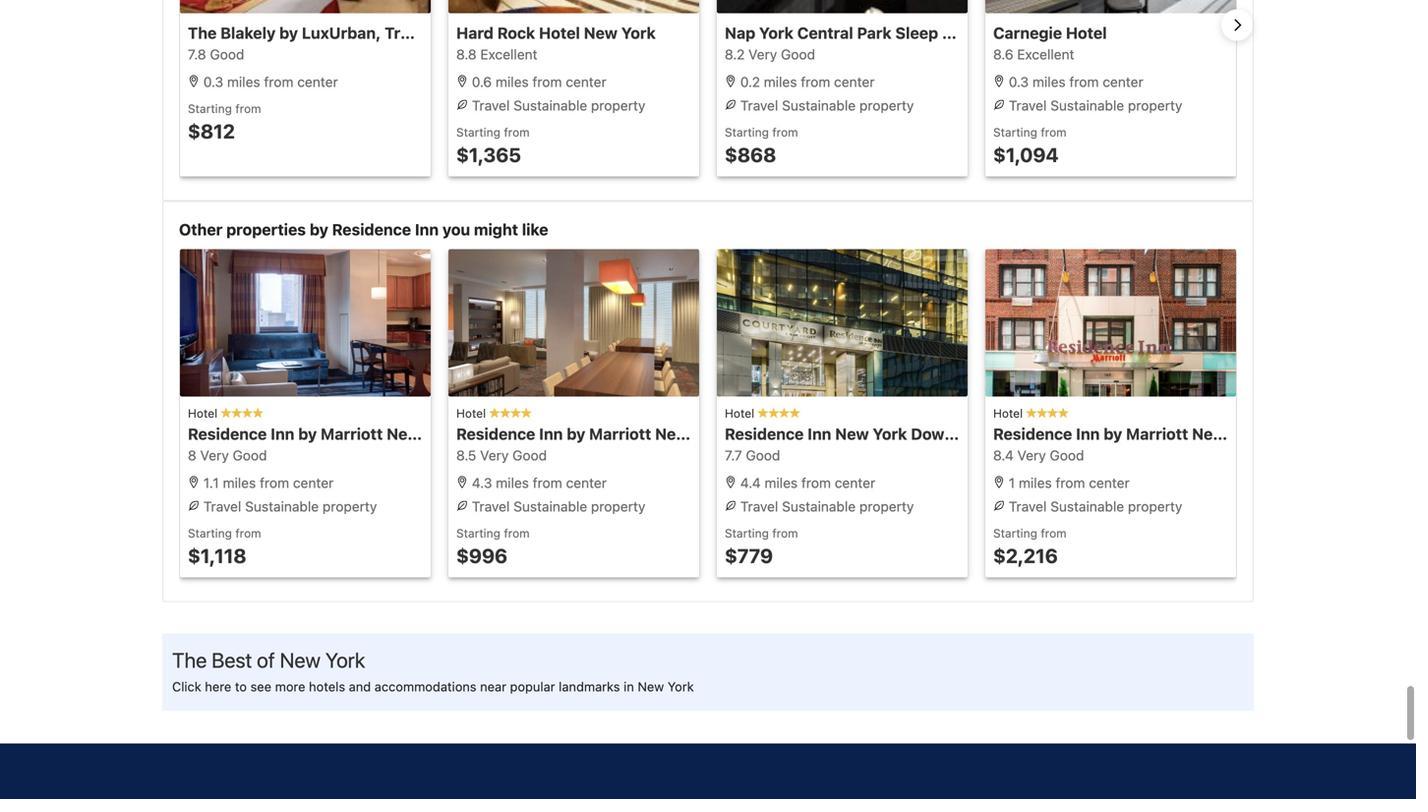 Task type: describe. For each thing, give the bounding box(es) containing it.
hotel inside hard rock hotel new york 8.8 excellent
[[539, 24, 580, 42]]

central
[[798, 24, 854, 42]]

center for $868
[[834, 74, 875, 90]]

hotel for $1,118
[[188, 407, 221, 421]]

good inside nap york central park sleep station 8.2 very good
[[781, 46, 816, 63]]

0.3 miles from center for 8.6 excellent
[[1006, 74, 1144, 90]]

center for $779
[[835, 475, 876, 491]]

hotel inside carnegie hotel 8.6 excellent
[[1066, 24, 1108, 42]]

other properties by residence inn you might like
[[179, 220, 549, 239]]

8 very
[[188, 448, 229, 464]]

from right '1.1'
[[260, 475, 289, 491]]

hotels
[[309, 680, 345, 695]]

park
[[858, 24, 892, 42]]

$996
[[457, 545, 508, 568]]

7.8 good
[[188, 46, 244, 63]]

1 horizontal spatial residence
[[332, 220, 411, 239]]

new inside "residence inn by marriott new york manhattan/times square 8 very good"
[[387, 425, 421, 444]]

starting from $1,365
[[457, 125, 530, 166]]

the blakely by luxurban, trademark collection by wyndham 7.8 good
[[188, 24, 652, 63]]

property for $779
[[860, 499, 914, 515]]

new up more
[[280, 648, 321, 673]]

station
[[943, 24, 997, 42]]

center for $2,216
[[1089, 475, 1130, 491]]

travel for $2,216
[[1009, 499, 1047, 515]]

8.4 very
[[994, 448, 1047, 464]]

1.1 miles from center
[[200, 475, 334, 491]]

nap york central park sleep station 8.2 very good
[[725, 24, 997, 63]]

$812
[[188, 120, 235, 143]]

luxurban,
[[302, 24, 381, 42]]

travel sustainable property for $2,216
[[1006, 499, 1183, 515]]

property for $1,094
[[1128, 97, 1183, 114]]

property for $2,216
[[1128, 499, 1183, 515]]

0.3 miles from center for by
[[200, 74, 338, 90]]

4 stars image for $996
[[490, 408, 532, 418]]

$1,365
[[457, 143, 521, 166]]

starting from $868
[[725, 125, 799, 166]]

travel for $1,365
[[472, 97, 510, 114]]

hotel for $779
[[725, 407, 758, 421]]

sustainable for $868
[[782, 97, 856, 114]]

sleep
[[896, 24, 939, 42]]

best
[[212, 648, 252, 673]]

from inside starting from $868
[[773, 125, 799, 139]]

nap
[[725, 24, 756, 42]]

near
[[480, 680, 507, 695]]

property for $996
[[591, 499, 646, 515]]

miles for $779
[[765, 475, 798, 491]]

starting from $996
[[457, 527, 530, 568]]

the best of new york click here to see more hotels and accommodations near popular landmarks in new york
[[172, 648, 694, 695]]

miles for $1,094
[[1033, 74, 1066, 90]]

from inside starting from $779
[[773, 527, 799, 541]]

travel sustainable property for $1,094
[[1006, 97, 1183, 114]]

by for marriott
[[298, 425, 317, 444]]

0.2 miles from center
[[737, 74, 875, 90]]

$779
[[725, 545, 773, 568]]

here
[[205, 680, 232, 695]]

center for $996
[[566, 475, 607, 491]]

hotel for $996
[[457, 407, 490, 421]]

starting for $2,216
[[994, 527, 1038, 541]]

by for residence
[[310, 220, 328, 239]]

travel for $1,118
[[203, 499, 241, 515]]

from down carnegie hotel 8.6 excellent
[[1070, 74, 1100, 90]]

4 stars image for $1,118
[[221, 408, 263, 418]]

the for the best of new york
[[172, 648, 207, 673]]

york inside hard rock hotel new york 8.8 excellent
[[622, 24, 656, 42]]

from inside starting from $996
[[504, 527, 530, 541]]

travel for $779
[[741, 499, 779, 515]]

properties
[[226, 220, 306, 239]]

8.5 very
[[457, 448, 509, 464]]

from down 8.4 very good
[[1056, 475, 1086, 491]]

8.6 excellent
[[994, 46, 1075, 63]]

you
[[443, 220, 470, 239]]

residence inside "residence inn by marriott new york manhattan/times square 8 very good"
[[188, 425, 267, 444]]

travel for $868
[[741, 97, 779, 114]]

starting for $868
[[725, 125, 769, 139]]

from inside 'starting from $1,118'
[[235, 527, 261, 541]]

york inside "residence inn by marriott new york manhattan/times square 8 very good"
[[424, 425, 459, 444]]

starting from $812
[[188, 102, 261, 143]]

might
[[474, 220, 518, 239]]

starting for $1,094
[[994, 125, 1038, 139]]

8.4 very good
[[994, 448, 1085, 464]]

from inside starting from $812
[[235, 102, 261, 116]]

carnegie
[[994, 24, 1063, 42]]

see
[[251, 680, 272, 695]]

sustainable for $1,094
[[1051, 97, 1125, 114]]

travel sustainable property for $779
[[737, 499, 914, 515]]

new right the in
[[638, 680, 664, 695]]



Task type: locate. For each thing, give the bounding box(es) containing it.
starting from $1,118
[[188, 527, 261, 568]]

starting for $1,365
[[457, 125, 501, 139]]

2 horizontal spatial 4 stars image
[[1027, 408, 1069, 418]]

miles down 7.8 good at the left of page
[[227, 74, 260, 90]]

click
[[172, 680, 201, 695]]

to
[[235, 680, 247, 695]]

starting from $2,216
[[994, 527, 1067, 568]]

manhattan/times
[[463, 425, 596, 444]]

marriott
[[321, 425, 383, 444]]

the inside the blakely by luxurban, trademark collection by wyndham 7.8 good
[[188, 24, 217, 42]]

sustainable down 1.1 miles from center
[[245, 499, 319, 515]]

starting from $779
[[725, 527, 799, 568]]

other
[[179, 220, 223, 239]]

trademark
[[385, 24, 468, 42]]

starting inside starting from $1,365
[[457, 125, 501, 139]]

starting up $996
[[457, 527, 501, 541]]

2 0.3 miles from center from the left
[[1006, 74, 1144, 90]]

travel sustainable property for $1,365
[[468, 97, 646, 114]]

from inside starting from $2,216
[[1041, 527, 1067, 541]]

4 stars image up manhattan/times at the bottom of the page
[[490, 408, 532, 418]]

sustainable down the 4.4 miles from center
[[782, 499, 856, 515]]

starting up $1,094
[[994, 125, 1038, 139]]

4 stars image for $2,216
[[1027, 408, 1069, 418]]

hotel for $2,216
[[994, 407, 1027, 421]]

by for luxurban,
[[279, 24, 298, 42]]

7.7 good
[[725, 448, 781, 464]]

inn inside "residence inn by marriott new york manhattan/times square 8 very good"
[[271, 425, 295, 444]]

3 4 stars image from the left
[[1027, 408, 1069, 418]]

residence up 8 very
[[188, 425, 267, 444]]

square
[[600, 425, 654, 444]]

travel down 1
[[1009, 499, 1047, 515]]

good
[[781, 46, 816, 63], [233, 448, 267, 464], [513, 448, 547, 464], [1050, 448, 1085, 464]]

miles right 0.2
[[764, 74, 797, 90]]

travel for $996
[[472, 499, 510, 515]]

starting inside starting from $812
[[188, 102, 232, 116]]

2 0.3 from the left
[[1009, 74, 1029, 90]]

travel sustainable property
[[468, 97, 646, 114], [737, 97, 914, 114], [1006, 97, 1183, 114], [200, 499, 377, 515], [468, 499, 646, 515], [737, 499, 914, 515], [1006, 499, 1183, 515]]

0.3 for carnegie
[[1009, 74, 1029, 90]]

residence
[[332, 220, 411, 239], [188, 425, 267, 444]]

miles right 4.4
[[765, 475, 798, 491]]

0.3
[[203, 74, 223, 90], [1009, 74, 1029, 90]]

miles right '1.1'
[[223, 475, 256, 491]]

4 stars image
[[758, 408, 800, 418]]

starting up $812
[[188, 102, 232, 116]]

miles for $1,118
[[223, 475, 256, 491]]

sustainable for $1,365
[[514, 97, 588, 114]]

carnegie hotel 8.6 excellent
[[994, 24, 1108, 63]]

from up $1,094
[[1041, 125, 1067, 139]]

8.5 very good
[[457, 448, 547, 464]]

from up $868
[[773, 125, 799, 139]]

from up $779
[[773, 527, 799, 541]]

0.3 miles from center down carnegie hotel 8.6 excellent
[[1006, 74, 1144, 90]]

from inside starting from $1,094
[[1041, 125, 1067, 139]]

york
[[622, 24, 656, 42], [760, 24, 794, 42], [424, 425, 459, 444], [326, 648, 365, 673], [668, 680, 694, 695]]

inn
[[415, 220, 439, 239], [271, 425, 295, 444]]

hotel up 8.5 very
[[457, 407, 490, 421]]

of
[[257, 648, 275, 673]]

the inside the best of new york click here to see more hotels and accommodations near popular landmarks in new york
[[172, 648, 207, 673]]

miles right 1
[[1019, 475, 1052, 491]]

from up $1,365
[[504, 125, 530, 139]]

residence inn by marriott new york manhattan/times square 8 very good
[[188, 425, 654, 464]]

by right blakely at left top
[[279, 24, 298, 42]]

starting for $812
[[188, 102, 232, 116]]

hotel
[[539, 24, 580, 42], [1066, 24, 1108, 42], [188, 407, 221, 421], [457, 407, 490, 421], [725, 407, 758, 421], [994, 407, 1027, 421]]

0.6
[[472, 74, 492, 90]]

the for the blakely by luxurban, trademark collection by wyndham
[[188, 24, 217, 42]]

from inside starting from $1,365
[[504, 125, 530, 139]]

0.3 down '8.6 excellent'
[[1009, 74, 1029, 90]]

by right properties
[[310, 220, 328, 239]]

new right marriott
[[387, 425, 421, 444]]

1 0.3 from the left
[[203, 74, 223, 90]]

the
[[188, 24, 217, 42], [172, 648, 207, 673]]

property for $1,118
[[323, 499, 377, 515]]

sustainable down 0.2 miles from center
[[782, 97, 856, 114]]

and
[[349, 680, 371, 695]]

starting inside starting from $868
[[725, 125, 769, 139]]

travel sustainable property down 0.2 miles from center
[[737, 97, 914, 114]]

0 vertical spatial inn
[[415, 220, 439, 239]]

sustainable for $1,118
[[245, 499, 319, 515]]

1 horizontal spatial 0.3
[[1009, 74, 1029, 90]]

sustainable for $996
[[514, 499, 588, 515]]

from up $1,118
[[235, 527, 261, 541]]

1 vertical spatial residence
[[188, 425, 267, 444]]

more
[[275, 680, 306, 695]]

starting inside starting from $2,216
[[994, 527, 1038, 541]]

travel sustainable property up starting from $1,094
[[1006, 97, 1183, 114]]

center for $1,365
[[566, 74, 607, 90]]

miles for $996
[[496, 475, 529, 491]]

center
[[297, 74, 338, 90], [566, 74, 607, 90], [834, 74, 875, 90], [1103, 74, 1144, 90], [293, 475, 334, 491], [566, 475, 607, 491], [835, 475, 876, 491], [1089, 475, 1130, 491]]

starting
[[188, 102, 232, 116], [457, 125, 501, 139], [725, 125, 769, 139], [994, 125, 1038, 139], [188, 527, 232, 541], [457, 527, 501, 541], [725, 527, 769, 541], [994, 527, 1038, 541]]

hotel up 8 very
[[188, 407, 221, 421]]

the up click
[[172, 648, 207, 673]]

landmarks
[[559, 680, 620, 695]]

inn left you
[[415, 220, 439, 239]]

property for $868
[[860, 97, 914, 114]]

from
[[264, 74, 294, 90], [533, 74, 562, 90], [801, 74, 831, 90], [1070, 74, 1100, 90], [235, 102, 261, 116], [504, 125, 530, 139], [773, 125, 799, 139], [1041, 125, 1067, 139], [260, 475, 289, 491], [533, 475, 563, 491], [802, 475, 831, 491], [1056, 475, 1086, 491], [235, 527, 261, 541], [504, 527, 530, 541], [773, 527, 799, 541], [1041, 527, 1067, 541]]

from down blakely at left top
[[264, 74, 294, 90]]

center for $1,094
[[1103, 74, 1144, 90]]

0 horizontal spatial 4 stars image
[[221, 408, 263, 418]]

sustainable for $2,216
[[1051, 499, 1125, 515]]

collection
[[471, 24, 548, 42]]

residence left you
[[332, 220, 411, 239]]

good down manhattan/times at the bottom of the page
[[513, 448, 547, 464]]

1 0.3 miles from center from the left
[[200, 74, 338, 90]]

from down hard rock hotel new york 8.8 excellent
[[533, 74, 562, 90]]

miles for $1,365
[[496, 74, 529, 90]]

starting up $779
[[725, 527, 769, 541]]

by inside "residence inn by marriott new york manhattan/times square 8 very good"
[[298, 425, 317, 444]]

like
[[522, 220, 549, 239]]

starting inside 'starting from $1,118'
[[188, 527, 232, 541]]

region
[[163, 0, 1254, 185]]

region containing $812
[[163, 0, 1254, 185]]

$868
[[725, 143, 777, 166]]

0 horizontal spatial 0.3
[[203, 74, 223, 90]]

travel sustainable property for $1,118
[[200, 499, 377, 515]]

2 4 stars image from the left
[[490, 408, 532, 418]]

1 vertical spatial inn
[[271, 425, 295, 444]]

sustainable down 1 miles from center
[[1051, 499, 1125, 515]]

starting inside starting from $996
[[457, 527, 501, 541]]

miles for $2,216
[[1019, 475, 1052, 491]]

from right 4.4
[[802, 475, 831, 491]]

8.2 very
[[725, 46, 778, 63]]

good inside "residence inn by marriott new york manhattan/times square 8 very good"
[[233, 448, 267, 464]]

hotel up '8.6 excellent'
[[1066, 24, 1108, 42]]

property for $1,365
[[591, 97, 646, 114]]

travel sustainable property down 4.3 miles from center
[[468, 499, 646, 515]]

miles right 0.6
[[496, 74, 529, 90]]

hard
[[457, 24, 494, 42]]

miles down "8.5 very good"
[[496, 475, 529, 491]]

travel down 4.4
[[741, 499, 779, 515]]

by
[[279, 24, 298, 42], [552, 24, 571, 42], [310, 220, 328, 239], [298, 425, 317, 444]]

starting for $1,118
[[188, 527, 232, 541]]

the up 7.8 good at the left of page
[[188, 24, 217, 42]]

center for $1,118
[[293, 475, 334, 491]]

sustainable for $779
[[782, 499, 856, 515]]

starting inside starting from $1,094
[[994, 125, 1038, 139]]

travel sustainable property down 0.6 miles from center
[[468, 97, 646, 114]]

1 horizontal spatial inn
[[415, 220, 439, 239]]

travel down 0.6
[[472, 97, 510, 114]]

4.4
[[741, 475, 761, 491]]

in
[[624, 680, 634, 695]]

starting up $868
[[725, 125, 769, 139]]

0 vertical spatial the
[[188, 24, 217, 42]]

popular
[[510, 680, 556, 695]]

new
[[584, 24, 618, 42], [387, 425, 421, 444], [280, 648, 321, 673], [638, 680, 664, 695]]

york inside nap york central park sleep station 8.2 very good
[[760, 24, 794, 42]]

0 horizontal spatial residence
[[188, 425, 267, 444]]

travel down 0.2
[[741, 97, 779, 114]]

4 stars image up 8 very
[[221, 408, 263, 418]]

inn up 1.1 miles from center
[[271, 425, 295, 444]]

travel sustainable property down 1.1 miles from center
[[200, 499, 377, 515]]

by left marriott
[[298, 425, 317, 444]]

0.6 miles from center
[[468, 74, 607, 90]]

new up 0.6 miles from center
[[584, 24, 618, 42]]

from down manhattan/times at the bottom of the page
[[533, 475, 563, 491]]

starting inside starting from $779
[[725, 527, 769, 541]]

4 stars image
[[221, 408, 263, 418], [490, 408, 532, 418], [1027, 408, 1069, 418]]

from up $2,216
[[1041, 527, 1067, 541]]

starting up $2,216
[[994, 527, 1038, 541]]

1 horizontal spatial 4 stars image
[[490, 408, 532, 418]]

sustainable down 0.6 miles from center
[[514, 97, 588, 114]]

sustainable
[[514, 97, 588, 114], [782, 97, 856, 114], [1051, 97, 1125, 114], [245, 499, 319, 515], [514, 499, 588, 515], [782, 499, 856, 515], [1051, 499, 1125, 515]]

from up $996
[[504, 527, 530, 541]]

travel
[[472, 97, 510, 114], [741, 97, 779, 114], [1009, 97, 1047, 114], [203, 499, 241, 515], [472, 499, 510, 515], [741, 499, 779, 515], [1009, 499, 1047, 515]]

travel sustainable property down the 4.4 miles from center
[[737, 499, 914, 515]]

travel down '1.1'
[[203, 499, 241, 515]]

8.8 excellent
[[457, 46, 538, 63]]

4.3
[[472, 475, 492, 491]]

hotel right rock
[[539, 24, 580, 42]]

4.3 miles from center
[[468, 475, 607, 491]]

1 4 stars image from the left
[[221, 408, 263, 418]]

1.1
[[203, 475, 219, 491]]

4.4 miles from center
[[737, 475, 876, 491]]

0.3 miles from center
[[200, 74, 338, 90], [1006, 74, 1144, 90]]

good up 1.1 miles from center
[[233, 448, 267, 464]]

good up 1 miles from center
[[1050, 448, 1085, 464]]

hotel up 8.4 very
[[994, 407, 1027, 421]]

travel for $1,094
[[1009, 97, 1047, 114]]

miles down '8.6 excellent'
[[1033, 74, 1066, 90]]

sustainable down 4.3 miles from center
[[514, 499, 588, 515]]

starting for $996
[[457, 527, 501, 541]]

1
[[1009, 475, 1016, 491]]

0.2
[[741, 74, 761, 90]]

1 horizontal spatial 0.3 miles from center
[[1006, 74, 1144, 90]]

4 stars image up 8.4 very good
[[1027, 408, 1069, 418]]

sustainable up starting from $1,094
[[1051, 97, 1125, 114]]

from down 7.8 good at the left of page
[[235, 102, 261, 116]]

0.3 for the
[[203, 74, 223, 90]]

accommodations
[[375, 680, 477, 695]]

new inside hard rock hotel new york 8.8 excellent
[[584, 24, 618, 42]]

0 vertical spatial residence
[[332, 220, 411, 239]]

$2,216
[[994, 545, 1058, 568]]

1 vertical spatial the
[[172, 648, 207, 673]]

starting from $1,094
[[994, 125, 1067, 166]]

from down central
[[801, 74, 831, 90]]

travel sustainable property for $996
[[468, 499, 646, 515]]

0.3 down 7.8 good at the left of page
[[203, 74, 223, 90]]

starting up $1,118
[[188, 527, 232, 541]]

hard rock hotel new york 8.8 excellent
[[457, 24, 656, 63]]

blakely
[[221, 24, 276, 42]]

0.3 miles from center down blakely at left top
[[200, 74, 338, 90]]

wyndham
[[575, 24, 652, 42]]

good up 0.2 miles from center
[[781, 46, 816, 63]]

travel down 4.3
[[472, 499, 510, 515]]

$1,094
[[994, 143, 1059, 166]]

travel up starting from $1,094
[[1009, 97, 1047, 114]]

travel sustainable property down 1 miles from center
[[1006, 499, 1183, 515]]

1 miles from center
[[1006, 475, 1130, 491]]

0 horizontal spatial 0.3 miles from center
[[200, 74, 338, 90]]

miles
[[227, 74, 260, 90], [496, 74, 529, 90], [764, 74, 797, 90], [1033, 74, 1066, 90], [223, 475, 256, 491], [496, 475, 529, 491], [765, 475, 798, 491], [1019, 475, 1052, 491]]

$1,118
[[188, 545, 247, 568]]

miles for $868
[[764, 74, 797, 90]]

starting for $779
[[725, 527, 769, 541]]

property
[[591, 97, 646, 114], [860, 97, 914, 114], [1128, 97, 1183, 114], [323, 499, 377, 515], [591, 499, 646, 515], [860, 499, 914, 515], [1128, 499, 1183, 515]]

rock
[[498, 24, 535, 42]]

hotel up 7.7 good
[[725, 407, 758, 421]]

travel sustainable property for $868
[[737, 97, 914, 114]]

by right rock
[[552, 24, 571, 42]]

0 horizontal spatial inn
[[271, 425, 295, 444]]

starting up $1,365
[[457, 125, 501, 139]]



Task type: vqa. For each thing, say whether or not it's contained in the screenshot.


